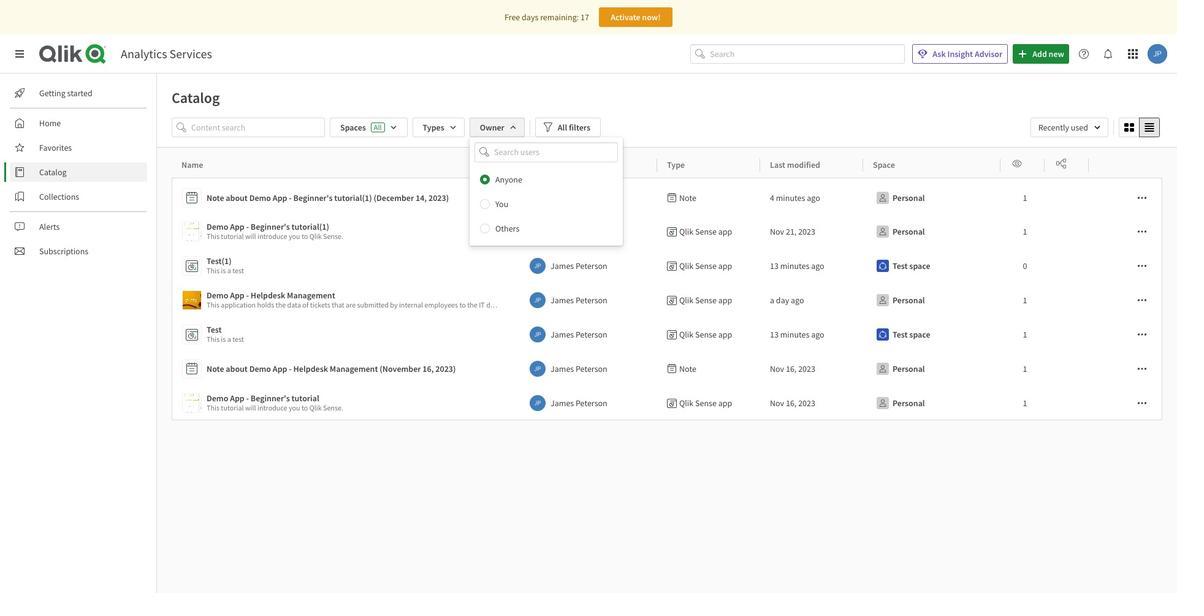 Task type: vqa. For each thing, say whether or not it's contained in the screenshot.
third Nov from the bottom of the page
yes



Task type: locate. For each thing, give the bounding box(es) containing it.
2 2023 from the top
[[799, 364, 816, 375]]

james peterson cell for test(1)
[[520, 249, 658, 283]]

a down demo app - helpdesk management
[[227, 335, 231, 344]]

personal button
[[874, 188, 928, 208], [874, 222, 928, 242], [874, 291, 928, 310], [874, 359, 928, 379], [874, 394, 928, 413]]

james peterson image for nov 16, 2023
[[530, 396, 546, 412]]

all left filters
[[558, 122, 568, 133]]

3 more actions image from the top
[[1138, 330, 1148, 340]]

0 horizontal spatial owner
[[480, 122, 505, 133]]

a inside button
[[770, 295, 775, 306]]

qlik sense app
[[680, 226, 733, 237], [680, 261, 733, 272], [680, 295, 733, 306], [680, 329, 733, 340], [680, 398, 733, 409]]

sense
[[696, 226, 717, 237], [696, 261, 717, 272], [696, 295, 717, 306], [696, 329, 717, 340], [696, 398, 717, 409]]

1 nov from the top
[[770, 226, 785, 237]]

sense. for demo app - beginner's tutorial(1)
[[323, 232, 343, 241]]

1 sense. from the top
[[323, 232, 343, 241]]

catalog down favorites at the top left of the page
[[39, 167, 67, 178]]

1 2023 from the top
[[799, 226, 816, 237]]

owner right types dropdown button at the top left of page
[[480, 122, 505, 133]]

ask
[[933, 48, 946, 60]]

add
[[1033, 48, 1048, 60]]

james peterson
[[551, 261, 608, 272], [551, 295, 608, 306], [551, 329, 608, 340], [551, 364, 608, 375], [551, 398, 608, 409]]

2 space from the top
[[910, 329, 931, 340]]

searchbar element
[[691, 44, 906, 64]]

0 vertical spatial test
[[233, 266, 244, 275]]

0 vertical spatial to
[[302, 232, 308, 241]]

4 1 cell from the top
[[1001, 318, 1045, 352]]

this inside test(1) this is a test
[[207, 266, 220, 275]]

1 nov 16, 2023 from the top
[[770, 364, 816, 375]]

app for test(1)
[[719, 261, 733, 272]]

1 horizontal spatial all
[[558, 122, 568, 133]]

2 13 minutes ago from the top
[[770, 329, 825, 340]]

1 vertical spatial you
[[289, 404, 300, 413]]

4 1 from the top
[[1024, 329, 1028, 340]]

5 qlik sense app cell from the top
[[658, 386, 761, 421]]

2 test space from the top
[[893, 329, 931, 340]]

0 vertical spatial sense.
[[323, 232, 343, 241]]

qlik sense app image for demo app - beginner's tutorial
[[183, 394, 201, 413]]

1 test space cell from the top
[[864, 249, 1001, 283]]

space
[[910, 261, 931, 272], [910, 329, 931, 340]]

1 vertical spatial test space cell
[[864, 318, 1001, 352]]

1
[[1024, 193, 1028, 204], [1024, 226, 1028, 237], [1024, 295, 1028, 306], [1024, 329, 1028, 340], [1024, 364, 1028, 375], [1024, 398, 1028, 409]]

2 1 from the top
[[1024, 226, 1028, 237]]

3 2023 from the top
[[799, 398, 816, 409]]

more actions image
[[1138, 227, 1148, 237], [1138, 296, 1148, 305], [1138, 399, 1148, 409]]

test space button for 0
[[874, 256, 933, 276]]

2 13 from the top
[[770, 329, 779, 340]]

peterson for test(1)
[[576, 261, 608, 272]]

3 qlik sense app cell from the top
[[658, 283, 761, 318]]

0 vertical spatial 13 minutes ago cell
[[761, 249, 864, 283]]

introduce inside demo app - beginner's tutorial(1) this tutorial will introduce you to qlik sense.
[[258, 232, 287, 241]]

demo inside button
[[207, 290, 228, 301]]

4 minutes ago cell
[[761, 178, 864, 215]]

you for tutorial(1)
[[289, 232, 300, 241]]

a up demo app - helpdesk management
[[227, 266, 231, 275]]

0 vertical spatial qlik sense app image
[[183, 223, 201, 241]]

0 vertical spatial minutes
[[776, 193, 806, 204]]

3 1 from the top
[[1024, 295, 1028, 306]]

0 vertical spatial space
[[910, 261, 931, 272]]

0 vertical spatial will
[[245, 232, 256, 241]]

james
[[551, 261, 574, 272], [551, 295, 574, 306], [551, 329, 574, 340], [551, 364, 574, 375], [551, 398, 574, 409]]

will inside demo app - beginner's tutorial(1) this tutorial will introduce you to qlik sense.
[[245, 232, 256, 241]]

13 minutes ago for 1
[[770, 329, 825, 340]]

5 peterson from the top
[[576, 398, 608, 409]]

this
[[207, 232, 220, 241], [207, 266, 220, 275], [207, 335, 220, 344], [207, 404, 220, 413]]

3 personal from the top
[[893, 295, 925, 306]]

21,
[[786, 226, 797, 237]]

1 13 minutes ago cell from the top
[[761, 249, 864, 283]]

management inside button
[[287, 290, 335, 301]]

3 more actions image from the top
[[1138, 399, 1148, 409]]

to inside 'demo app - beginner's tutorial this tutorial will introduce you to qlik sense.'
[[302, 404, 308, 413]]

demo app - beginner's tutorial this tutorial will introduce you to qlik sense.
[[207, 393, 343, 413]]

2 sense. from the top
[[323, 404, 343, 413]]

home link
[[10, 113, 147, 133]]

james peterson for test
[[551, 329, 608, 340]]

owner down all filters dropdown button
[[530, 159, 555, 171]]

1 vertical spatial note cell
[[658, 352, 761, 386]]

sense. down note about demo app - helpdesk management (november 16, 2023)
[[323, 404, 343, 413]]

test for test
[[893, 329, 908, 340]]

2 you from the top
[[289, 404, 300, 413]]

ago inside button
[[791, 295, 805, 306]]

3 james from the top
[[551, 329, 574, 340]]

3 this from the top
[[207, 335, 220, 344]]

recently used
[[1039, 122, 1089, 133]]

james peterson image for a day ago
[[530, 293, 546, 309]]

2 note cell from the top
[[658, 352, 761, 386]]

qlik sense app for demo app - beginner's tutorial(1)
[[680, 226, 733, 237]]

demo
[[249, 193, 271, 204], [207, 221, 228, 232], [207, 290, 228, 301], [249, 364, 271, 375], [207, 393, 228, 404]]

0 horizontal spatial catalog
[[39, 167, 67, 178]]

owner
[[480, 122, 505, 133], [530, 159, 555, 171]]

demo for demo app - beginner's tutorial this tutorial will introduce you to qlik sense.
[[207, 393, 228, 404]]

app inside button
[[230, 290, 245, 301]]

0 vertical spatial 13 minutes ago
[[770, 261, 825, 272]]

all inside dropdown button
[[558, 122, 568, 133]]

2 vertical spatial qlik sense app image
[[183, 394, 201, 413]]

4 more actions image from the top
[[1138, 364, 1148, 374]]

None field
[[470, 142, 623, 162]]

1 vertical spatial space
[[910, 329, 931, 340]]

4 james from the top
[[551, 364, 574, 375]]

0 vertical spatial nov
[[770, 226, 785, 237]]

1 cell
[[1001, 178, 1045, 215], [1001, 215, 1045, 249], [1001, 283, 1045, 318], [1001, 318, 1045, 352], [1001, 352, 1045, 386], [1001, 386, 1045, 421]]

nov 16, 2023
[[770, 364, 816, 375], [770, 398, 816, 409]]

13 minutes ago cell down nov 21, 2023
[[761, 249, 864, 283]]

test
[[893, 261, 908, 272], [207, 325, 222, 336], [893, 329, 908, 340]]

you down note about demo app - helpdesk management (november 16, 2023)
[[289, 404, 300, 413]]

test space cell
[[864, 249, 1001, 283], [864, 318, 1001, 352]]

owner option group
[[470, 167, 623, 241]]

2 personal button from the top
[[874, 222, 928, 242]]

1 qlik sense app cell from the top
[[658, 215, 761, 249]]

0 vertical spatial helpdesk
[[251, 290, 285, 301]]

qlik sense app for test(1)
[[680, 261, 733, 272]]

1 note cell from the top
[[658, 178, 761, 215]]

all right spaces
[[374, 123, 382, 132]]

0 vertical spatial test space
[[893, 261, 931, 272]]

4 personal cell from the top
[[864, 352, 1001, 386]]

1 qlik sense app image from the top
[[183, 223, 201, 241]]

nov 16, 2023 cell for note
[[761, 352, 864, 386]]

day
[[777, 295, 790, 306]]

0 vertical spatial catalog
[[172, 88, 220, 107]]

favorites
[[39, 142, 72, 153]]

1 qlik sense app from the top
[[680, 226, 733, 237]]

about up demo app - beginner's tutorial(1) this tutorial will introduce you to qlik sense.
[[226, 193, 248, 204]]

Search users text field
[[492, 142, 604, 162]]

4 qlik sense app cell from the top
[[658, 318, 761, 352]]

2 introduce from the top
[[258, 404, 287, 413]]

used
[[1072, 122, 1089, 133]]

0 vertical spatial nov 16, 2023
[[770, 364, 816, 375]]

app
[[273, 193, 287, 204], [230, 221, 245, 232], [230, 290, 245, 301], [273, 364, 287, 375], [230, 393, 245, 404]]

4 personal button from the top
[[874, 359, 928, 379]]

ago down a day ago cell
[[812, 329, 825, 340]]

1 vertical spatial 13 minutes ago cell
[[761, 318, 864, 352]]

2 qlik sense app cell from the top
[[658, 249, 761, 283]]

about down 'test this is a test'
[[226, 364, 248, 375]]

space
[[874, 159, 896, 171]]

1 vertical spatial management
[[330, 364, 378, 375]]

beginner's inside demo app - beginner's tutorial(1) this tutorial will introduce you to qlik sense.
[[251, 221, 290, 232]]

3 james peterson from the top
[[551, 329, 608, 340]]

catalog link
[[10, 163, 147, 182]]

tutorial(1) left (december
[[334, 193, 372, 204]]

is inside 'test this is a test'
[[221, 335, 226, 344]]

- inside demo app - beginner's tutorial(1) this tutorial will introduce you to qlik sense.
[[246, 221, 249, 232]]

0 vertical spatial 13 minutes ago button
[[770, 256, 825, 276]]

james peterson image
[[530, 258, 546, 274]]

13 minutes ago down nov 21, 2023
[[770, 261, 825, 272]]

personal button for a day ago
[[874, 291, 928, 310]]

test down demo app - helpdesk management
[[233, 335, 244, 344]]

a inside test(1) this is a test
[[227, 266, 231, 275]]

demo for demo app - helpdesk management
[[207, 290, 228, 301]]

james peterson cell for demo
[[520, 386, 658, 421]]

demo app - helpdesk management
[[207, 290, 335, 301]]

a left day
[[770, 295, 775, 306]]

2 to from the top
[[302, 404, 308, 413]]

1 sense from the top
[[696, 226, 717, 237]]

2 13 minutes ago cell from the top
[[761, 318, 864, 352]]

is for test(1)
[[221, 266, 226, 275]]

tutorial(1) inside demo app - beginner's tutorial(1) this tutorial will introduce you to qlik sense.
[[292, 221, 329, 232]]

personal cell
[[864, 178, 1001, 215], [864, 215, 1001, 249], [864, 283, 1001, 318], [864, 352, 1001, 386], [864, 386, 1001, 421]]

1 vertical spatial 13 minutes ago button
[[770, 325, 825, 345]]

1 is from the top
[[221, 266, 226, 275]]

app for demo app - helpdesk management
[[719, 295, 733, 306]]

1 introduce from the top
[[258, 232, 287, 241]]

13 minutes ago cell down a day ago
[[761, 318, 864, 352]]

to inside demo app - beginner's tutorial(1) this tutorial will introduce you to qlik sense.
[[302, 232, 308, 241]]

nov 16, 2023 cell for qlik sense app
[[761, 386, 864, 421]]

tutorial inside demo app - beginner's tutorial(1) this tutorial will introduce you to qlik sense.
[[221, 232, 244, 241]]

3 sense from the top
[[696, 295, 717, 306]]

minutes down nov 21, 2023
[[781, 261, 810, 272]]

will for tutorial
[[245, 404, 256, 413]]

13 minutes ago
[[770, 261, 825, 272], [770, 329, 825, 340]]

3 nov from the top
[[770, 398, 785, 409]]

test space
[[893, 261, 931, 272], [893, 329, 931, 340]]

13 minutes ago button down nov 21, 2023
[[770, 256, 825, 276]]

2 1 cell from the top
[[1001, 215, 1045, 249]]

qlik sense app cell for test(1)
[[658, 249, 761, 283]]

personal for a day ago
[[893, 295, 925, 306]]

personal button for nov 16, 2023
[[874, 394, 928, 413]]

a inside 'test this is a test'
[[227, 335, 231, 344]]

13 minutes ago down a day ago button
[[770, 329, 825, 340]]

space for 1
[[910, 329, 931, 340]]

2 nov 16, 2023 cell from the top
[[761, 386, 864, 421]]

qlik sense app cell for test
[[658, 318, 761, 352]]

1 nov 16, 2023 cell from the top
[[761, 352, 864, 386]]

2 sense from the top
[[696, 261, 717, 272]]

note
[[207, 193, 224, 204], [680, 193, 697, 204], [207, 364, 224, 375], [680, 364, 697, 375]]

13 for 1
[[770, 329, 779, 340]]

1 vertical spatial test space
[[893, 329, 931, 340]]

a
[[227, 266, 231, 275], [770, 295, 775, 306], [227, 335, 231, 344]]

personal
[[893, 193, 925, 204], [893, 226, 925, 237], [893, 295, 925, 306], [893, 364, 925, 375], [893, 398, 925, 409]]

qlik sense app cell
[[658, 215, 761, 249], [658, 249, 761, 283], [658, 283, 761, 318], [658, 318, 761, 352], [658, 386, 761, 421]]

2 more actions image from the top
[[1138, 261, 1148, 271]]

0 horizontal spatial all
[[374, 123, 382, 132]]

0 vertical spatial beginner's
[[294, 193, 333, 204]]

more actions image
[[1138, 193, 1148, 203], [1138, 261, 1148, 271], [1138, 330, 1148, 340], [1138, 364, 1148, 374]]

qlik for test(1)
[[680, 261, 694, 272]]

1 for 13 minutes ago
[[1024, 329, 1028, 340]]

1 vertical spatial 2023
[[799, 364, 816, 375]]

13 minutes ago button down a day ago button
[[770, 325, 825, 345]]

app inside demo app - beginner's tutorial(1) this tutorial will introduce you to qlik sense.
[[230, 221, 245, 232]]

2023) right "(november"
[[436, 364, 456, 375]]

subscriptions link
[[10, 242, 147, 261]]

ago for demo app - helpdesk management
[[791, 295, 805, 306]]

6 1 from the top
[[1024, 398, 1028, 409]]

test
[[233, 266, 244, 275], [233, 335, 244, 344]]

note about demo app - beginner's tutorial(1) (december 14, 2023) button
[[182, 186, 515, 210]]

16, for nov 16, 2023 button
[[786, 398, 797, 409]]

- inside 'demo app - beginner's tutorial this tutorial will introduce you to qlik sense.'
[[246, 393, 249, 404]]

1 vertical spatial about
[[226, 364, 248, 375]]

5 james from the top
[[551, 398, 574, 409]]

sense for test(1)
[[696, 261, 717, 272]]

ago down nov 21, 2023 cell
[[812, 261, 825, 272]]

1 vertical spatial minutes
[[781, 261, 810, 272]]

test right test(1)
[[233, 266, 244, 275]]

1 vertical spatial more actions image
[[1138, 296, 1148, 305]]

minutes
[[776, 193, 806, 204], [781, 261, 810, 272], [781, 329, 810, 340]]

to down note about demo app - beginner's tutorial(1) (december 14, 2023)
[[302, 232, 308, 241]]

1 vertical spatial to
[[302, 404, 308, 413]]

- for management
[[246, 290, 249, 301]]

1 vertical spatial introduce
[[258, 404, 287, 413]]

1 for a day ago
[[1024, 295, 1028, 306]]

Recently used field
[[1031, 118, 1109, 137]]

1 vertical spatial beginner's
[[251, 221, 290, 232]]

0 vertical spatial 13
[[770, 261, 779, 272]]

none field inside filters "region"
[[470, 142, 623, 162]]

2 vertical spatial a
[[227, 335, 231, 344]]

1 vertical spatial catalog
[[39, 167, 67, 178]]

cell
[[520, 178, 658, 215], [1045, 178, 1089, 215], [1089, 178, 1163, 215], [520, 215, 658, 249], [1045, 215, 1089, 249], [1089, 215, 1163, 249], [1045, 249, 1089, 283], [1089, 249, 1163, 283], [1045, 283, 1089, 318], [1089, 283, 1163, 318], [1045, 318, 1089, 352], [1089, 318, 1163, 352], [1045, 352, 1089, 386], [1089, 352, 1163, 386], [1045, 386, 1089, 421], [1089, 386, 1163, 421]]

2 nov 16, 2023 from the top
[[770, 398, 816, 409]]

0 vertical spatial introduce
[[258, 232, 287, 241]]

note cell
[[658, 178, 761, 215], [658, 352, 761, 386]]

test inside test(1) this is a test
[[233, 266, 244, 275]]

1 13 minutes ago from the top
[[770, 261, 825, 272]]

1 vertical spatial will
[[245, 404, 256, 413]]

a day ago
[[770, 295, 805, 306]]

2 test from the top
[[233, 335, 244, 344]]

1 vertical spatial nov
[[770, 364, 785, 375]]

about for note about demo app - beginner's tutorial(1) (december 14, 2023)
[[226, 193, 248, 204]]

now!
[[642, 12, 661, 23]]

is
[[221, 266, 226, 275], [221, 335, 226, 344]]

is for test
[[221, 335, 226, 344]]

13 minutes ago button for 1
[[770, 325, 825, 345]]

qlik
[[680, 226, 694, 237], [310, 232, 322, 241], [680, 261, 694, 272], [680, 295, 694, 306], [680, 329, 694, 340], [680, 398, 694, 409], [310, 404, 322, 413]]

demo inside 'demo app - beginner's tutorial this tutorial will introduce you to qlik sense.'
[[207, 393, 228, 404]]

about
[[226, 193, 248, 204], [226, 364, 248, 375]]

2023) for note about demo app - beginner's tutorial(1) (december 14, 2023)
[[429, 193, 449, 204]]

nov
[[770, 226, 785, 237], [770, 364, 785, 375], [770, 398, 785, 409]]

2 13 minutes ago button from the top
[[770, 325, 825, 345]]

2 personal cell from the top
[[864, 215, 1001, 249]]

james for demo app - beginner's tutorial
[[551, 398, 574, 409]]

1 vertical spatial tutorial(1)
[[292, 221, 329, 232]]

beginner's for tutorial(1)
[[251, 221, 290, 232]]

ago
[[807, 193, 821, 204], [812, 261, 825, 272], [791, 295, 805, 306], [812, 329, 825, 340]]

13 minutes ago cell
[[761, 249, 864, 283], [761, 318, 864, 352]]

tutorial(1)
[[334, 193, 372, 204], [292, 221, 329, 232]]

ago up nov 21, 2023 cell
[[807, 193, 821, 204]]

sense. inside demo app - beginner's tutorial(1) this tutorial will introduce you to qlik sense.
[[323, 232, 343, 241]]

13 up day
[[770, 261, 779, 272]]

1 vertical spatial helpdesk
[[294, 364, 328, 375]]

4 this from the top
[[207, 404, 220, 413]]

app inside 'demo app - beginner's tutorial this tutorial will introduce you to qlik sense.'
[[230, 393, 245, 404]]

5 sense from the top
[[696, 398, 717, 409]]

4 minutes ago
[[770, 193, 821, 204]]

1 horizontal spatial helpdesk
[[294, 364, 328, 375]]

2023
[[799, 226, 816, 237], [799, 364, 816, 375], [799, 398, 816, 409]]

introduce for tutorial(1)
[[258, 232, 287, 241]]

2 vertical spatial minutes
[[781, 329, 810, 340]]

recently
[[1039, 122, 1070, 133]]

owner inside dropdown button
[[480, 122, 505, 133]]

16,
[[423, 364, 434, 375], [786, 364, 797, 375], [786, 398, 797, 409]]

getting started
[[39, 88, 92, 99]]

0 vertical spatial 2023
[[799, 226, 816, 237]]

test space cell for 1
[[864, 318, 1001, 352]]

qlik for demo app - helpdesk management
[[680, 295, 694, 306]]

peterson
[[576, 261, 608, 272], [576, 295, 608, 306], [576, 329, 608, 340], [576, 364, 608, 375], [576, 398, 608, 409]]

0 vertical spatial 2023)
[[429, 193, 449, 204]]

management
[[287, 290, 335, 301], [330, 364, 378, 375]]

2 personal from the top
[[893, 226, 925, 237]]

tutorial for demo app - beginner's tutorial
[[221, 404, 244, 413]]

you inside 'demo app - beginner's tutorial this tutorial will introduce you to qlik sense.'
[[289, 404, 300, 413]]

0 vertical spatial note cell
[[658, 178, 761, 215]]

0 vertical spatial a
[[227, 266, 231, 275]]

spaces
[[340, 122, 366, 133]]

- for tutorial(1)
[[246, 221, 249, 232]]

1 13 from the top
[[770, 261, 779, 272]]

qlik sense app image inside demo app - helpdesk management button
[[183, 291, 201, 310]]

2 vertical spatial beginner's
[[251, 393, 290, 404]]

2 more actions image from the top
[[1138, 296, 1148, 305]]

0 vertical spatial owner
[[480, 122, 505, 133]]

2023) right 14,
[[429, 193, 449, 204]]

1 test space button from the top
[[874, 256, 933, 276]]

2 james from the top
[[551, 295, 574, 306]]

2023)
[[429, 193, 449, 204], [436, 364, 456, 375]]

1 vertical spatial test
[[233, 335, 244, 344]]

16, inside nov 16, 2023 button
[[786, 398, 797, 409]]

more actions image for nov 21, 2023
[[1138, 227, 1148, 237]]

- for tutorial
[[246, 393, 249, 404]]

2 qlik sense app from the top
[[680, 261, 733, 272]]

1 to from the top
[[302, 232, 308, 241]]

1 1 from the top
[[1024, 193, 1028, 204]]

free
[[505, 12, 520, 23]]

2 this from the top
[[207, 266, 220, 275]]

test for test
[[233, 335, 244, 344]]

2 will from the top
[[245, 404, 256, 413]]

0 vertical spatial about
[[226, 193, 248, 204]]

1 vertical spatial nov 16, 2023
[[770, 398, 816, 409]]

test inside 'test this is a test'
[[233, 335, 244, 344]]

1 about from the top
[[226, 193, 248, 204]]

0 horizontal spatial tutorial(1)
[[292, 221, 329, 232]]

4 james peterson cell from the top
[[520, 352, 658, 386]]

this inside 'demo app - beginner's tutorial this tutorial will introduce you to qlik sense.'
[[207, 404, 220, 413]]

ago right day
[[791, 295, 805, 306]]

subscriptions
[[39, 246, 88, 257]]

introduce inside 'demo app - beginner's tutorial this tutorial will introduce you to qlik sense.'
[[258, 404, 287, 413]]

you down note about demo app - beginner's tutorial(1) (december 14, 2023)
[[289, 232, 300, 241]]

0 vertical spatial test space cell
[[864, 249, 1001, 283]]

2 is from the top
[[221, 335, 226, 344]]

personal cell for nov 16, 2023
[[864, 386, 1001, 421]]

1 more actions image from the top
[[1138, 227, 1148, 237]]

1 vertical spatial test space button
[[874, 325, 933, 345]]

0 vertical spatial you
[[289, 232, 300, 241]]

1 will from the top
[[245, 232, 256, 241]]

0 vertical spatial management
[[287, 290, 335, 301]]

0 vertical spatial test space button
[[874, 256, 933, 276]]

to down note about demo app - helpdesk management (november 16, 2023)
[[302, 404, 308, 413]]

demo inside demo app - beginner's tutorial(1) this tutorial will introduce you to qlik sense.
[[207, 221, 228, 232]]

helpdesk inside button
[[251, 290, 285, 301]]

more actions image for 2nd personal button from the bottom of the page
[[1138, 364, 1148, 374]]

- inside button
[[246, 290, 249, 301]]

tutorial(1) down note about demo app - beginner's tutorial(1) (december 14, 2023)
[[292, 221, 329, 232]]

minutes down a day ago button
[[781, 329, 810, 340]]

test for test(1)
[[233, 266, 244, 275]]

2 nov from the top
[[770, 364, 785, 375]]

0 horizontal spatial helpdesk
[[251, 290, 285, 301]]

1 vertical spatial 2023)
[[436, 364, 456, 375]]

introduce
[[258, 232, 287, 241], [258, 404, 287, 413]]

1 vertical spatial 13
[[770, 329, 779, 340]]

more actions image for fifth personal button from the bottom
[[1138, 193, 1148, 203]]

to for tutorial
[[302, 404, 308, 413]]

app for management
[[230, 290, 245, 301]]

qlik for demo app - beginner's tutorial(1)
[[680, 226, 694, 237]]

will inside 'demo app - beginner's tutorial this tutorial will introduce you to qlik sense.'
[[245, 404, 256, 413]]

4 sense from the top
[[696, 329, 717, 340]]

(november
[[380, 364, 421, 375]]

you
[[289, 232, 300, 241], [289, 404, 300, 413]]

free days remaining: 17
[[505, 12, 589, 23]]

2 vertical spatial nov
[[770, 398, 785, 409]]

ask insight advisor
[[933, 48, 1003, 60]]

alerts
[[39, 221, 60, 232]]

nov 16, 2023 cell
[[761, 352, 864, 386], [761, 386, 864, 421]]

4 qlik sense app from the top
[[680, 329, 733, 340]]

13 minutes ago cell for 1
[[761, 318, 864, 352]]

is inside test(1) this is a test
[[221, 266, 226, 275]]

13 down day
[[770, 329, 779, 340]]

5 qlik sense app from the top
[[680, 398, 733, 409]]

1 peterson from the top
[[576, 261, 608, 272]]

all
[[558, 122, 568, 133], [374, 123, 382, 132]]

james peterson cell
[[520, 249, 658, 283], [520, 283, 658, 318], [520, 318, 658, 352], [520, 352, 658, 386], [520, 386, 658, 421]]

1 vertical spatial qlik sense app image
[[183, 291, 201, 310]]

4 app from the top
[[719, 329, 733, 340]]

james peterson image
[[1148, 44, 1168, 64], [530, 293, 546, 309], [530, 327, 546, 343], [530, 361, 546, 377], [530, 396, 546, 412]]

nov 16, 2023 for nov 16, 2023 cell related to note
[[770, 364, 816, 375]]

catalog
[[172, 88, 220, 107], [39, 167, 67, 178]]

peterson for demo
[[576, 398, 608, 409]]

1 vertical spatial owner
[[530, 159, 555, 171]]

1 vertical spatial 13 minutes ago
[[770, 329, 825, 340]]

1 more actions image from the top
[[1138, 193, 1148, 203]]

1 horizontal spatial tutorial(1)
[[334, 193, 372, 204]]

sense.
[[323, 232, 343, 241], [323, 404, 343, 413]]

5 personal button from the top
[[874, 394, 928, 413]]

2 vertical spatial more actions image
[[1138, 399, 1148, 409]]

minutes right the 4
[[776, 193, 806, 204]]

1 james peterson from the top
[[551, 261, 608, 272]]

james peterson image for 13 minutes ago
[[530, 327, 546, 343]]

catalog down the services
[[172, 88, 220, 107]]

4 peterson from the top
[[576, 364, 608, 375]]

1 13 minutes ago button from the top
[[770, 256, 825, 276]]

1 test space from the top
[[893, 261, 931, 272]]

sense. down note about demo app - beginner's tutorial(1) (december 14, 2023)
[[323, 232, 343, 241]]

0 vertical spatial is
[[221, 266, 226, 275]]

2 vertical spatial 2023
[[799, 398, 816, 409]]

2023 for tutorial
[[799, 398, 816, 409]]

-
[[289, 193, 292, 204], [246, 221, 249, 232], [246, 290, 249, 301], [289, 364, 292, 375], [246, 393, 249, 404]]

app for tutorial
[[230, 393, 245, 404]]

5 james peterson cell from the top
[[520, 386, 658, 421]]

5 app from the top
[[719, 398, 733, 409]]

1 vertical spatial sense.
[[323, 404, 343, 413]]

test inside 'test this is a test'
[[207, 325, 222, 336]]

you inside demo app - beginner's tutorial(1) this tutorial will introduce you to qlik sense.
[[289, 232, 300, 241]]

3 peterson from the top
[[576, 329, 608, 340]]

about for note about demo app - helpdesk management (november 16, 2023)
[[226, 364, 248, 375]]

sense. inside 'demo app - beginner's tutorial this tutorial will introduce you to qlik sense.'
[[323, 404, 343, 413]]

beginner's inside 'demo app - beginner's tutorial this tutorial will introduce you to qlik sense.'
[[251, 393, 290, 404]]

more actions image for test space button associated with 1
[[1138, 330, 1148, 340]]

3 1 cell from the top
[[1001, 283, 1045, 318]]

1 for nov 21, 2023
[[1024, 226, 1028, 237]]

add new button
[[1014, 44, 1070, 64]]

2 test space button from the top
[[874, 325, 933, 345]]

qlik sense app image
[[183, 223, 201, 241], [183, 291, 201, 310], [183, 394, 201, 413]]

favorites link
[[10, 138, 147, 158]]

0 vertical spatial more actions image
[[1138, 227, 1148, 237]]

helpdesk
[[251, 290, 285, 301], [294, 364, 328, 375]]

1 vertical spatial a
[[770, 295, 775, 306]]

0 vertical spatial tutorial(1)
[[334, 193, 372, 204]]

5 james peterson from the top
[[551, 398, 608, 409]]

3 personal button from the top
[[874, 291, 928, 310]]

1 vertical spatial is
[[221, 335, 226, 344]]



Task type: describe. For each thing, give the bounding box(es) containing it.
4 personal from the top
[[893, 364, 925, 375]]

others
[[496, 223, 520, 234]]

ago for test
[[812, 329, 825, 340]]

1 horizontal spatial owner
[[530, 159, 555, 171]]

qlik inside demo app - beginner's tutorial(1) this tutorial will introduce you to qlik sense.
[[310, 232, 322, 241]]

test space button for 1
[[874, 325, 933, 345]]

more actions image for test space button for 0
[[1138, 261, 1148, 271]]

this inside 'test this is a test'
[[207, 335, 220, 344]]

2023 for tutorial(1)
[[799, 226, 816, 237]]

modified
[[788, 159, 821, 171]]

used in image
[[1057, 159, 1067, 168]]

sense. for demo app - beginner's tutorial
[[323, 404, 343, 413]]

4
[[770, 193, 775, 204]]

all filters button
[[535, 118, 601, 137]]

last
[[770, 159, 786, 171]]

nov 21, 2023 button
[[770, 222, 816, 242]]

minutes for 1
[[781, 329, 810, 340]]

a day ago button
[[770, 291, 805, 310]]

2023) for note about demo app - helpdesk management (november 16, 2023)
[[436, 364, 456, 375]]

type
[[667, 159, 685, 171]]

app for tutorial(1)
[[230, 221, 245, 232]]

1 personal cell from the top
[[864, 178, 1001, 215]]

types button
[[413, 118, 465, 137]]

beginner's inside note about demo app - beginner's tutorial(1) (december 14, 2023) button
[[294, 193, 333, 204]]

test this is a test
[[207, 325, 244, 344]]

ago for test(1)
[[812, 261, 825, 272]]

tutorial(1) inside button
[[334, 193, 372, 204]]

(december
[[374, 193, 414, 204]]

add new
[[1033, 48, 1065, 60]]

app for demo app - beginner's tutorial
[[719, 398, 733, 409]]

qlik for test
[[680, 329, 694, 340]]

management inside button
[[330, 364, 378, 375]]

16, for nov 16, 2023 cell related to note
[[786, 364, 797, 375]]

14,
[[416, 193, 427, 204]]

minutes for 0
[[781, 261, 810, 272]]

more actions image for nov 16, 2023
[[1138, 399, 1148, 409]]

you
[[496, 199, 509, 210]]

types
[[423, 122, 445, 133]]

viewed by image
[[1013, 159, 1023, 168]]

2 james peterson cell from the top
[[520, 283, 658, 318]]

0
[[1024, 261, 1028, 272]]

Search text field
[[711, 44, 906, 64]]

qlik sense app cell for demo app - beginner's tutorial
[[658, 386, 761, 421]]

qlik for demo app - beginner's tutorial
[[680, 398, 694, 409]]

a for test(1)
[[227, 266, 231, 275]]

5 1 from the top
[[1024, 364, 1028, 375]]

4 james peterson from the top
[[551, 364, 608, 375]]

1 personal from the top
[[893, 193, 925, 204]]

note cell for nov
[[658, 352, 761, 386]]

qlik sense app for demo app - helpdesk management
[[680, 295, 733, 306]]

advisor
[[975, 48, 1003, 60]]

anyone
[[496, 174, 523, 185]]

0 cell
[[1001, 249, 1045, 283]]

all filters
[[558, 122, 591, 133]]

1 cell for nov 21, 2023
[[1001, 215, 1045, 249]]

Content search text field
[[191, 118, 325, 137]]

1 1 cell from the top
[[1001, 178, 1045, 215]]

personal for nov 21, 2023
[[893, 226, 925, 237]]

last modified
[[770, 159, 821, 171]]

close sidebar menu image
[[15, 49, 25, 59]]

demo for demo app - beginner's tutorial(1) this tutorial will introduce you to qlik sense.
[[207, 221, 228, 232]]

13 for 0
[[770, 261, 779, 272]]

all for all filters
[[558, 122, 568, 133]]

a day ago cell
[[761, 283, 864, 318]]

sense for demo app - beginner's tutorial(1)
[[696, 226, 717, 237]]

this inside demo app - beginner's tutorial(1) this tutorial will introduce you to qlik sense.
[[207, 232, 220, 241]]

app for test
[[719, 329, 733, 340]]

17
[[581, 12, 589, 23]]

insight
[[948, 48, 974, 60]]

james for test
[[551, 329, 574, 340]]

analytics services
[[121, 46, 212, 61]]

navigation pane element
[[0, 79, 156, 266]]

nov 21, 2023
[[770, 226, 816, 237]]

note about demo app - helpdesk management (november 16, 2023) button
[[182, 357, 515, 382]]

james for demo app - helpdesk management
[[551, 295, 574, 306]]

1 horizontal spatial catalog
[[172, 88, 220, 107]]

analytics services element
[[121, 46, 212, 61]]

alerts link
[[10, 217, 147, 237]]

nov for tutorial
[[770, 398, 785, 409]]

filters
[[569, 122, 591, 133]]

test(1) this is a test
[[207, 256, 244, 275]]

new
[[1049, 48, 1065, 60]]

1 personal button from the top
[[874, 188, 928, 208]]

sense for demo app - helpdesk management
[[696, 295, 717, 306]]

personal cell for nov 21, 2023
[[864, 215, 1001, 249]]

test space for 0
[[893, 261, 931, 272]]

collections
[[39, 191, 79, 202]]

james peterson for test(1)
[[551, 261, 608, 272]]

note about demo app - beginner's tutorial(1) (december 14, 2023)
[[207, 193, 449, 204]]

qlik sense app cell for demo app - helpdesk management
[[658, 283, 761, 318]]

activate
[[611, 12, 641, 23]]

you for tutorial
[[289, 404, 300, 413]]

helpdesk inside button
[[294, 364, 328, 375]]

introduce for tutorial
[[258, 404, 287, 413]]

qlik sense app for demo app - beginner's tutorial
[[680, 398, 733, 409]]

personal button for nov 21, 2023
[[874, 222, 928, 242]]

all for all
[[374, 123, 382, 132]]

minutes inside cell
[[776, 193, 806, 204]]

note about demo app - helpdesk management (november 16, 2023)
[[207, 364, 456, 375]]

test(1)
[[207, 256, 232, 267]]

started
[[67, 88, 92, 99]]

13 minutes ago for 0
[[770, 261, 825, 272]]

services
[[170, 46, 212, 61]]

1 cell for nov 16, 2023
[[1001, 386, 1045, 421]]

1 for nov 16, 2023
[[1024, 398, 1028, 409]]

1 cell for 13 minutes ago
[[1001, 318, 1045, 352]]

5 1 cell from the top
[[1001, 352, 1045, 386]]

2 james peterson from the top
[[551, 295, 608, 306]]

to for tutorial(1)
[[302, 232, 308, 241]]

16, inside note about demo app - helpdesk management (november 16, 2023) button
[[423, 364, 434, 375]]

catalog inside navigation pane "element"
[[39, 167, 67, 178]]

collections link
[[10, 187, 147, 207]]

analytics
[[121, 46, 167, 61]]

test space cell for 0
[[864, 249, 1001, 283]]

personal for nov 16, 2023
[[893, 398, 925, 409]]

activate now! link
[[599, 7, 673, 27]]

app for demo app - beginner's tutorial(1)
[[719, 226, 733, 237]]

test space for 1
[[893, 329, 931, 340]]

ask insight advisor button
[[913, 44, 1009, 64]]

qlik sense app for test
[[680, 329, 733, 340]]

nov 16, 2023 button
[[770, 394, 816, 413]]

qlik inside 'demo app - beginner's tutorial this tutorial will introduce you to qlik sense.'
[[310, 404, 322, 413]]

james peterson for demo
[[551, 398, 608, 409]]

sense for test
[[696, 329, 717, 340]]

demo app - helpdesk management button
[[182, 288, 515, 313]]

activate now!
[[611, 12, 661, 23]]

james peterson cell for test
[[520, 318, 658, 352]]

sense for demo app - beginner's tutorial
[[696, 398, 717, 409]]

peterson for test
[[576, 329, 608, 340]]

space for 0
[[910, 261, 931, 272]]

2 peterson from the top
[[576, 295, 608, 306]]

owner button
[[470, 118, 525, 137]]

getting started link
[[10, 83, 147, 103]]

remaining:
[[541, 12, 579, 23]]

filters region
[[157, 115, 1178, 246]]

nov 21, 2023 cell
[[761, 215, 864, 249]]

demo app - beginner's tutorial(1) this tutorial will introduce you to qlik sense.
[[207, 221, 343, 241]]

home
[[39, 118, 61, 129]]

13 minutes ago cell for 0
[[761, 249, 864, 283]]

test for test(1)
[[893, 261, 908, 272]]

days
[[522, 12, 539, 23]]

1 cell for a day ago
[[1001, 283, 1045, 318]]

qlik sense app image for demo app - helpdesk management
[[183, 291, 201, 310]]

personal cell for a day ago
[[864, 283, 1001, 318]]

qlik sense app image for demo app - beginner's tutorial(1)
[[183, 223, 201, 241]]

getting
[[39, 88, 66, 99]]

will for tutorial(1)
[[245, 232, 256, 241]]

switch view group
[[1120, 118, 1161, 137]]

tutorial for demo app - beginner's tutorial(1)
[[221, 232, 244, 241]]

note cell for 4
[[658, 178, 761, 215]]

name
[[182, 159, 203, 171]]



